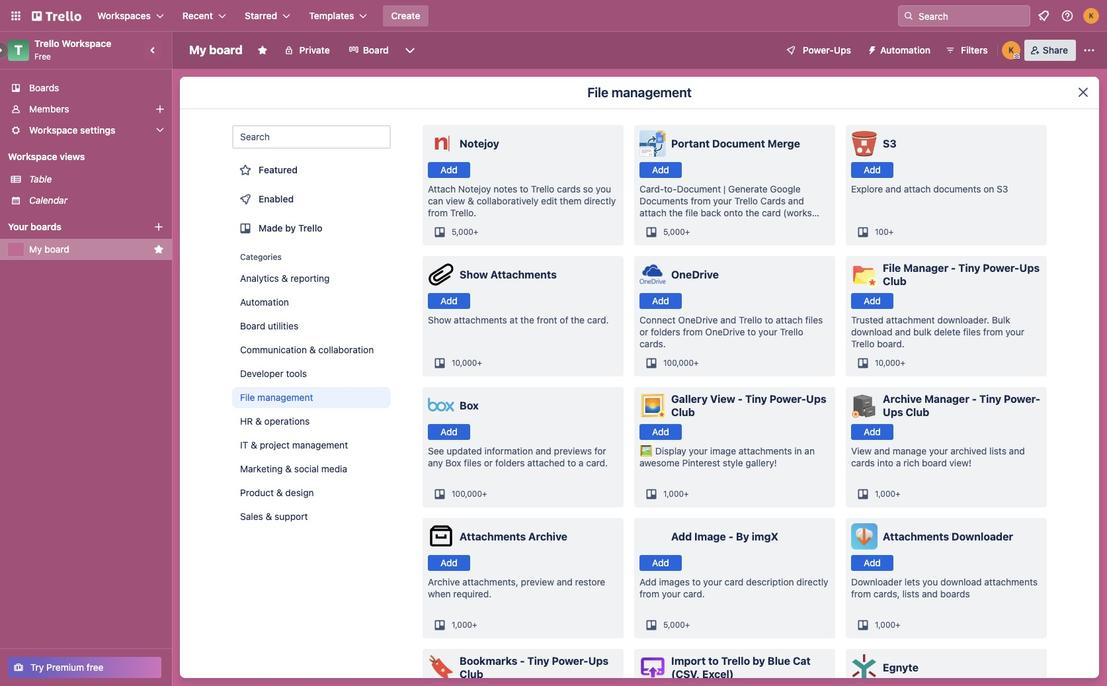 Task type: locate. For each thing, give the bounding box(es) containing it.
1 horizontal spatial file management
[[588, 85, 692, 100]]

0 vertical spatial view
[[711, 393, 736, 405]]

tiny inside the archive manager - tiny power- ups club
[[980, 393, 1002, 405]]

5,000 up import
[[664, 620, 686, 630]]

power- inside gallery view - tiny power-ups club
[[770, 393, 807, 405]]

1 vertical spatial by
[[753, 655, 766, 667]]

1 horizontal spatial 100,000 +
[[664, 358, 699, 368]]

my
[[189, 43, 207, 57], [29, 244, 42, 255]]

0 horizontal spatial my board
[[29, 244, 69, 255]]

manager up attachment on the top right of page
[[904, 262, 949, 274]]

club inside the archive manager - tiny power- ups club
[[906, 406, 930, 418]]

add button for gallery view - tiny power-ups club
[[640, 424, 682, 440]]

1,000 for archive manager - tiny power- ups club
[[876, 489, 896, 499]]

my board down your boards
[[29, 244, 69, 255]]

the up custom
[[670, 207, 683, 218]]

attachments up attachments,
[[460, 531, 526, 543]]

card. down the for
[[587, 457, 608, 469]]

add button for box
[[428, 424, 471, 440]]

archived
[[951, 445, 988, 457]]

1,000 + for attachments downloader
[[876, 620, 901, 630]]

files for box
[[464, 457, 482, 469]]

0 vertical spatial boards
[[31, 221, 61, 232]]

(works
[[784, 207, 813, 218]]

trello inside trusted attachment downloader. bulk download and bulk delete files from your trello board.
[[852, 338, 875, 349]]

0 vertical spatial show
[[460, 269, 488, 281]]

your inside trusted attachment downloader. bulk download and bulk delete files from your trello board.
[[1006, 326, 1025, 338]]

1 horizontal spatial you
[[923, 576, 939, 588]]

0 vertical spatial download
[[852, 326, 893, 338]]

you right 'so'
[[596, 183, 612, 195]]

notejoy
[[460, 138, 500, 150], [459, 183, 491, 195]]

made by trello
[[259, 222, 323, 234]]

10,000 for show attachments
[[452, 358, 477, 368]]

1,000 + down cards,
[[876, 620, 901, 630]]

& for project
[[251, 439, 257, 451]]

+ down file on the right top of the page
[[686, 227, 691, 237]]

preview
[[521, 576, 555, 588]]

ups inside gallery view - tiny power-ups club
[[807, 393, 827, 405]]

+ down cards,
[[896, 620, 901, 630]]

you
[[596, 183, 612, 195], [923, 576, 939, 588]]

1 vertical spatial files
[[964, 326, 981, 338]]

or inside connect onedrive and trello to attach files or folders from onedrive to your trello cards.
[[640, 326, 649, 338]]

workspace down back to home image
[[62, 38, 111, 49]]

awesome
[[640, 457, 680, 469]]

manager for archive
[[925, 393, 970, 405]]

card inside the card-to-document | generate google documents from your trello cards and attach the file back onto the card (works with custom fields)
[[762, 207, 781, 218]]

you inside attach notejoy notes to trello cards so you can view & collaboratively edit them directly from trello.
[[596, 183, 612, 195]]

attach inside connect onedrive and trello to attach files or folders from onedrive to your trello cards.
[[776, 314, 803, 326]]

+ down board.
[[901, 358, 906, 368]]

notes
[[494, 183, 518, 195]]

1 vertical spatial attach
[[640, 207, 667, 218]]

1 vertical spatial workspace
[[29, 124, 78, 136]]

power- for archive manager - tiny power- ups club
[[1005, 393, 1041, 405]]

ups inside file manager - tiny power-ups club
[[1020, 262, 1040, 274]]

your inside 🖼 display your image attachments in an awesome pinterest style gallery!
[[689, 445, 708, 457]]

or inside see updated information and previews for any box files or folders attached to a card.
[[484, 457, 493, 469]]

to inside add images to your card description directly from your card.
[[693, 576, 701, 588]]

cards left 'into' in the bottom of the page
[[852, 457, 876, 469]]

2 10,000 + from the left
[[876, 358, 906, 368]]

show for show attachments at the front of the card.
[[428, 314, 452, 326]]

attach
[[428, 183, 456, 195]]

boards down calendar
[[31, 221, 61, 232]]

attach
[[905, 183, 932, 195], [640, 207, 667, 218], [776, 314, 803, 326]]

enabled
[[259, 193, 294, 205]]

filters button
[[942, 40, 993, 61]]

download down trusted
[[852, 326, 893, 338]]

lists inside view and manage your archived lists and cards into a rich board view!
[[990, 445, 1007, 457]]

tiny up gallery!
[[746, 393, 768, 405]]

folders inside see updated information and previews for any box files or folders attached to a card.
[[496, 457, 525, 469]]

ups for file manager - tiny power-ups club
[[1020, 262, 1040, 274]]

2 vertical spatial attach
[[776, 314, 803, 326]]

0 vertical spatial box
[[460, 400, 479, 412]]

search image
[[904, 11, 915, 21]]

1 vertical spatial board
[[240, 320, 266, 332]]

0 horizontal spatial download
[[852, 326, 893, 338]]

your inside the card-to-document | generate google documents from your trello cards and attach the file back onto the card (works with custom fields)
[[714, 195, 733, 206]]

add button for attachments archive
[[428, 555, 471, 571]]

my board down recent popup button
[[189, 43, 243, 57]]

1 vertical spatial 100,000
[[452, 489, 482, 499]]

1 a from the left
[[579, 457, 584, 469]]

add button up see
[[428, 424, 471, 440]]

trusted attachment downloader. bulk download and bulk delete files from your trello board.
[[852, 314, 1025, 349]]

workspace inside 'trello workspace free'
[[62, 38, 111, 49]]

management down hr & operations link at the left bottom of page
[[292, 439, 348, 451]]

& for operations
[[255, 416, 262, 427]]

download down attachments downloader
[[941, 576, 983, 588]]

+
[[474, 227, 479, 237], [686, 227, 691, 237], [889, 227, 894, 237], [477, 358, 482, 368], [694, 358, 699, 368], [901, 358, 906, 368], [482, 489, 487, 499], [684, 489, 689, 499], [896, 489, 901, 499], [473, 620, 478, 630], [686, 620, 691, 630], [896, 620, 901, 630]]

1 vertical spatial file management
[[240, 392, 313, 403]]

workspaces button
[[89, 5, 172, 26]]

1 vertical spatial manager
[[925, 393, 970, 405]]

0 horizontal spatial a
[[579, 457, 584, 469]]

card-
[[640, 183, 665, 195]]

tiny right bookmarks on the bottom left
[[528, 655, 550, 667]]

imgx
[[752, 531, 779, 543]]

+ up the gallery at the right of page
[[694, 358, 699, 368]]

1 horizontal spatial attachments
[[739, 445, 793, 457]]

1 vertical spatial download
[[941, 576, 983, 588]]

0 horizontal spatial folders
[[496, 457, 525, 469]]

product & design link
[[232, 482, 391, 504]]

boards
[[31, 221, 61, 232], [941, 588, 971, 600]]

show attachments at the front of the card.
[[428, 314, 609, 326]]

ups inside the archive manager - tiny power- ups club
[[884, 406, 904, 418]]

table link
[[29, 173, 164, 186]]

0 vertical spatial by
[[285, 222, 296, 234]]

archive inside the archive manager - tiny power- ups club
[[884, 393, 923, 405]]

lists right archived
[[990, 445, 1007, 457]]

0 horizontal spatial 10,000 +
[[452, 358, 482, 368]]

0 horizontal spatial you
[[596, 183, 612, 195]]

club inside gallery view - tiny power-ups club
[[672, 406, 695, 418]]

and inside archive attachments, preview and restore when required.
[[557, 576, 573, 588]]

add button for notejoy
[[428, 162, 471, 178]]

notejoy up view
[[459, 183, 491, 195]]

sm image
[[862, 40, 881, 58]]

your
[[714, 195, 733, 206], [759, 326, 778, 338], [1006, 326, 1025, 338], [689, 445, 708, 457], [930, 445, 949, 457], [704, 576, 723, 588], [662, 588, 681, 600]]

add for the add button for attachments archive
[[441, 557, 458, 569]]

switch to… image
[[9, 9, 23, 23]]

my down your boards
[[29, 244, 42, 255]]

filters
[[962, 44, 989, 56]]

try premium free button
[[8, 657, 161, 678]]

1 vertical spatial onedrive
[[679, 314, 718, 326]]

ups for gallery view - tiny power-ups club
[[807, 393, 827, 405]]

attachments inside 🖼 display your image attachments in an awesome pinterest style gallery!
[[739, 445, 793, 457]]

& down 'board utilities' link
[[310, 344, 316, 355]]

10,000 for file manager - tiny power-ups club
[[876, 358, 901, 368]]

box
[[460, 400, 479, 412], [446, 457, 462, 469]]

download inside downloader lets you download attachments from cards, lists and boards
[[941, 576, 983, 588]]

& right 'hr'
[[255, 416, 262, 427]]

- left the by
[[729, 531, 734, 543]]

power-ups button
[[777, 40, 860, 61]]

archive up "manage"
[[884, 393, 923, 405]]

attachments
[[454, 314, 508, 326], [739, 445, 793, 457], [985, 576, 1038, 588]]

100,000 for box
[[452, 489, 482, 499]]

1,000 + down required.
[[452, 620, 478, 630]]

your inside view and manage your archived lists and cards into a rich board view!
[[930, 445, 949, 457]]

+ for attachments archive
[[473, 620, 478, 630]]

add for the add button associated with show attachments
[[441, 295, 458, 306]]

2 vertical spatial workspace
[[8, 151, 57, 162]]

2 horizontal spatial attach
[[905, 183, 932, 195]]

archive up when
[[428, 576, 460, 588]]

from inside connect onedrive and trello to attach files or folders from onedrive to your trello cards.
[[683, 326, 703, 338]]

+ down pinterest
[[684, 489, 689, 499]]

file management link
[[232, 387, 391, 408]]

excel)
[[703, 668, 734, 680]]

5,000 + up import
[[664, 620, 691, 630]]

1 vertical spatial board
[[45, 244, 69, 255]]

add button up display
[[640, 424, 682, 440]]

🖼 display your image attachments in an awesome pinterest style gallery!
[[640, 445, 815, 469]]

1,000
[[664, 489, 684, 499], [876, 489, 896, 499], [452, 620, 473, 630], [876, 620, 896, 630]]

workspace navigation collapse icon image
[[144, 41, 163, 60]]

1,000 down cards,
[[876, 620, 896, 630]]

1 horizontal spatial my board
[[189, 43, 243, 57]]

0 vertical spatial attachments
[[454, 314, 508, 326]]

templates button
[[301, 5, 376, 26]]

100,000 down "cards."
[[664, 358, 694, 368]]

1 10,000 + from the left
[[452, 358, 482, 368]]

manager inside file manager - tiny power-ups club
[[904, 262, 949, 274]]

box up 'updated'
[[460, 400, 479, 412]]

view and manage your archived lists and cards into a rich board view!
[[852, 445, 1026, 469]]

box down 'updated'
[[446, 457, 462, 469]]

restore
[[576, 576, 606, 588]]

board down the "your boards with 1 items" element
[[45, 244, 69, 255]]

1 vertical spatial or
[[484, 457, 493, 469]]

|
[[724, 183, 726, 195]]

club
[[884, 275, 907, 287], [672, 406, 695, 418], [906, 406, 930, 418], [460, 668, 484, 680]]

from
[[691, 195, 711, 206], [428, 207, 448, 218], [683, 326, 703, 338], [984, 326, 1004, 338], [640, 588, 660, 600], [852, 588, 872, 600]]

trello inside 'trello workspace free'
[[34, 38, 59, 49]]

image
[[711, 445, 737, 457]]

0 horizontal spatial lists
[[903, 588, 920, 600]]

open information menu image
[[1062, 9, 1075, 23]]

automation
[[881, 44, 931, 56], [240, 297, 289, 308]]

to inside see updated information and previews for any box files or folders attached to a card.
[[568, 457, 577, 469]]

1 vertical spatial notejoy
[[459, 183, 491, 195]]

tiny for file
[[959, 262, 981, 274]]

2 10,000 from the left
[[876, 358, 901, 368]]

view left "manage"
[[852, 445, 872, 457]]

100,000 + down "cards."
[[664, 358, 699, 368]]

+ for onedrive
[[694, 358, 699, 368]]

ups for archive manager - tiny power- ups club
[[884, 406, 904, 418]]

add button up images
[[640, 555, 682, 571]]

add
[[441, 164, 458, 175], [653, 164, 670, 175], [864, 164, 882, 175], [441, 295, 458, 306], [653, 295, 670, 306], [864, 295, 882, 306], [441, 426, 458, 437], [653, 426, 670, 437], [864, 426, 882, 437], [672, 531, 692, 543], [441, 557, 458, 569], [653, 557, 670, 569], [864, 557, 882, 569], [640, 576, 657, 588]]

add button up connect at the right of the page
[[640, 293, 682, 309]]

t link
[[8, 40, 29, 61]]

tiny for gallery
[[746, 393, 768, 405]]

5,000 down trello.
[[452, 227, 474, 237]]

image
[[695, 531, 727, 543]]

starred icon image
[[154, 244, 164, 255]]

card.
[[588, 314, 609, 326], [587, 457, 608, 469], [684, 588, 705, 600]]

& right sales
[[266, 511, 272, 522]]

1,000 +
[[664, 489, 689, 499], [876, 489, 901, 499], [452, 620, 478, 630], [876, 620, 901, 630]]

and inside downloader lets you download attachments from cards, lists and boards
[[923, 588, 939, 600]]

archive for manager
[[884, 393, 923, 405]]

from inside trusted attachment downloader. bulk download and bulk delete files from your trello board.
[[984, 326, 1004, 338]]

you inside downloader lets you download attachments from cards, lists and boards
[[923, 576, 939, 588]]

1 horizontal spatial files
[[806, 314, 824, 326]]

1 horizontal spatial show
[[460, 269, 488, 281]]

board right rich
[[923, 457, 948, 469]]

2 a from the left
[[897, 457, 902, 469]]

1 horizontal spatial a
[[897, 457, 902, 469]]

from inside downloader lets you download attachments from cards, lists and boards
[[852, 588, 872, 600]]

0 horizontal spatial downloader
[[852, 576, 903, 588]]

cards up them
[[557, 183, 581, 195]]

0 vertical spatial board
[[209, 43, 243, 57]]

directly down 'so'
[[584, 195, 616, 206]]

power- inside the archive manager - tiny power- ups club
[[1005, 393, 1041, 405]]

card left description
[[725, 576, 744, 588]]

1 10,000 from the left
[[452, 358, 477, 368]]

0 horizontal spatial my
[[29, 244, 42, 255]]

board inside view and manage your archived lists and cards into a rich board view!
[[923, 457, 948, 469]]

cards inside view and manage your archived lists and cards into a rich board view!
[[852, 457, 876, 469]]

trello inside attach notejoy notes to trello cards so you can view & collaboratively edit them directly from trello.
[[531, 183, 555, 195]]

download
[[852, 326, 893, 338], [941, 576, 983, 588]]

ups inside bookmarks - tiny power-ups club
[[589, 655, 609, 667]]

2 horizontal spatial file
[[884, 262, 902, 274]]

1 horizontal spatial 10,000 +
[[876, 358, 906, 368]]

add button down show attachments at top
[[428, 293, 471, 309]]

- up downloader.
[[952, 262, 957, 274]]

2 vertical spatial file
[[240, 392, 255, 403]]

archive attachments, preview and restore when required.
[[428, 576, 606, 600]]

workspace inside the "workspace settings" dropdown button
[[29, 124, 78, 136]]

+ down required.
[[473, 620, 478, 630]]

add button up cards,
[[852, 555, 894, 571]]

hr & operations link
[[232, 411, 391, 432]]

1,000 for gallery view - tiny power-ups club
[[664, 489, 684, 499]]

boards down attachments downloader
[[941, 588, 971, 600]]

connect onedrive and trello to attach files or folders from onedrive to your trello cards.
[[640, 314, 824, 349]]

2 vertical spatial card.
[[684, 588, 705, 600]]

1 horizontal spatial file
[[588, 85, 609, 100]]

+ down explore and attach documents on s3
[[889, 227, 894, 237]]

card. right of
[[588, 314, 609, 326]]

directly inside attach notejoy notes to trello cards so you can view & collaboratively edit them directly from trello.
[[584, 195, 616, 206]]

you right lets
[[923, 576, 939, 588]]

1,000 + for attachments archive
[[452, 620, 478, 630]]

automation down search image
[[881, 44, 931, 56]]

club inside bookmarks - tiny power-ups club
[[460, 668, 484, 680]]

images
[[660, 576, 690, 588]]

0 vertical spatial automation
[[881, 44, 931, 56]]

files inside see updated information and previews for any box files or folders attached to a card.
[[464, 457, 482, 469]]

0 horizontal spatial 100,000 +
[[452, 489, 487, 499]]

tiny up archived
[[980, 393, 1002, 405]]

your inside connect onedrive and trello to attach files or folders from onedrive to your trello cards.
[[759, 326, 778, 338]]

files inside connect onedrive and trello to attach files or folders from onedrive to your trello cards.
[[806, 314, 824, 326]]

files left trusted
[[806, 314, 824, 326]]

add button for attachments downloader
[[852, 555, 894, 571]]

- inside gallery view - tiny power-ups club
[[738, 393, 743, 405]]

Search field
[[915, 6, 1031, 26]]

file
[[686, 207, 699, 218]]

customize views image
[[404, 44, 417, 57]]

1 horizontal spatial directly
[[797, 576, 829, 588]]

0 vertical spatial lists
[[990, 445, 1007, 457]]

club for file
[[884, 275, 907, 287]]

100,000 down 'updated'
[[452, 489, 482, 499]]

automation button
[[862, 40, 939, 61]]

& inside 'link'
[[266, 511, 272, 522]]

kendallparks02 (kendallparks02) image
[[1003, 41, 1021, 60]]

0 notifications image
[[1036, 8, 1052, 24]]

notejoy up "notes"
[[460, 138, 500, 150]]

workspace up table
[[8, 151, 57, 162]]

0 horizontal spatial s3
[[884, 138, 897, 150]]

1 vertical spatial 100,000 +
[[452, 489, 487, 499]]

settings
[[80, 124, 116, 136]]

box inside see updated information and previews for any box files or folders attached to a card.
[[446, 457, 462, 469]]

lists down lets
[[903, 588, 920, 600]]

0 vertical spatial you
[[596, 183, 612, 195]]

1,000 down 'into' in the bottom of the page
[[876, 489, 896, 499]]

by left blue
[[753, 655, 766, 667]]

sales
[[240, 511, 263, 522]]

board left star or unstar board image
[[209, 43, 243, 57]]

power- inside file manager - tiny power-ups club
[[984, 262, 1020, 274]]

templates
[[309, 10, 354, 21]]

them
[[560, 195, 582, 206]]

0 horizontal spatial automation
[[240, 297, 289, 308]]

onto
[[724, 207, 744, 218]]

- right the gallery at the right of page
[[738, 393, 743, 405]]

tiny inside file manager - tiny power-ups club
[[959, 262, 981, 274]]

1,000 + down awesome
[[664, 489, 689, 499]]

1 vertical spatial view
[[852, 445, 872, 457]]

100,000 + down 'updated'
[[452, 489, 487, 499]]

5,000 + down trello.
[[452, 227, 479, 237]]

boards inside downloader lets you download attachments from cards, lists and boards
[[941, 588, 971, 600]]

5,000 + down file on the right top of the page
[[664, 227, 691, 237]]

club inside file manager - tiny power-ups club
[[884, 275, 907, 287]]

add button for file manager - tiny power-ups club
[[852, 293, 894, 309]]

premium
[[46, 662, 84, 673]]

+ for file manager - tiny power-ups club
[[901, 358, 906, 368]]

& up trello.
[[468, 195, 475, 206]]

add inside add images to your card description directly from your card.
[[640, 576, 657, 588]]

add button up card-
[[640, 162, 682, 178]]

project
[[260, 439, 290, 451]]

board for board utilities
[[240, 320, 266, 332]]

2 vertical spatial board
[[923, 457, 948, 469]]

connect
[[640, 314, 676, 326]]

tiny
[[959, 262, 981, 274], [746, 393, 768, 405], [980, 393, 1002, 405], [528, 655, 550, 667]]

100,000 +
[[664, 358, 699, 368], [452, 489, 487, 499]]

+ down "manage"
[[896, 489, 901, 499]]

ups inside button
[[834, 44, 852, 56]]

1,000 + down 'into' in the bottom of the page
[[876, 489, 901, 499]]

0 vertical spatial my board
[[189, 43, 243, 57]]

marketing
[[240, 463, 283, 475]]

1 vertical spatial folders
[[496, 457, 525, 469]]

files down 'updated'
[[464, 457, 482, 469]]

0 vertical spatial card
[[762, 207, 781, 218]]

0 vertical spatial notejoy
[[460, 138, 500, 150]]

2 vertical spatial files
[[464, 457, 482, 469]]

file inside file manager - tiny power-ups club
[[884, 262, 902, 274]]

- right bookmarks on the bottom left
[[520, 655, 525, 667]]

attached
[[528, 457, 565, 469]]

1 horizontal spatial downloader
[[952, 531, 1014, 543]]

1 horizontal spatial or
[[640, 326, 649, 338]]

kendallparks02 (kendallparks02) image
[[1084, 8, 1100, 24]]

(csv,
[[672, 668, 700, 680]]

0 vertical spatial archive
[[884, 393, 923, 405]]

attach inside the card-to-document | generate google documents from your trello cards and attach the file back onto the card (works with custom fields)
[[640, 207, 667, 218]]

delete
[[935, 326, 961, 338]]

+ down trello.
[[474, 227, 479, 237]]

1 horizontal spatial my
[[189, 43, 207, 57]]

1 vertical spatial my
[[29, 244, 42, 255]]

archive for attachments,
[[428, 576, 460, 588]]

by
[[737, 531, 750, 543]]

hr
[[240, 416, 253, 427]]

1 vertical spatial directly
[[797, 576, 829, 588]]

developer tools link
[[232, 363, 391, 385]]

file management inside file management link
[[240, 392, 313, 403]]

and inside trusted attachment downloader. bulk download and bulk delete files from your trello board.
[[896, 326, 912, 338]]

5,000
[[452, 227, 474, 237], [664, 227, 686, 237], [664, 620, 686, 630]]

trello
[[34, 38, 59, 49], [531, 183, 555, 195], [735, 195, 759, 206], [298, 222, 323, 234], [739, 314, 763, 326], [780, 326, 804, 338], [852, 338, 875, 349], [722, 655, 751, 667]]

1 vertical spatial attachments
[[739, 445, 793, 457]]

by right made on the left top of the page
[[285, 222, 296, 234]]

document left merge at right top
[[713, 138, 766, 150]]

1 vertical spatial card.
[[587, 457, 608, 469]]

0 horizontal spatial show
[[428, 314, 452, 326]]

& right it
[[251, 439, 257, 451]]

the right onto
[[746, 207, 760, 218]]

and inside see updated information and previews for any box files or folders attached to a card.
[[536, 445, 552, 457]]

the right of
[[571, 314, 585, 326]]

developer tools
[[240, 368, 307, 379]]

s3 up explore
[[884, 138, 897, 150]]

1,000 down required.
[[452, 620, 473, 630]]

0 vertical spatial cards
[[557, 183, 581, 195]]

add for the add button for notejoy
[[441, 164, 458, 175]]

club down bookmarks on the bottom left
[[460, 668, 484, 680]]

0 horizontal spatial archive
[[428, 576, 460, 588]]

to inside the import to trello by blue cat (csv, excel)
[[709, 655, 719, 667]]

1 vertical spatial downloader
[[852, 576, 903, 588]]

1 horizontal spatial board
[[209, 43, 243, 57]]

add for the add button related to add image - by imgx
[[653, 557, 670, 569]]

recent
[[183, 10, 213, 21]]

0 horizontal spatial card
[[725, 576, 744, 588]]

archive inside archive attachments, preview and restore when required.
[[428, 576, 460, 588]]

workspaces
[[97, 10, 151, 21]]

1 horizontal spatial boards
[[941, 588, 971, 600]]

cat
[[793, 655, 811, 667]]

1 horizontal spatial download
[[941, 576, 983, 588]]

5,000 right with
[[664, 227, 686, 237]]

to inside attach notejoy notes to trello cards so you can view & collaboratively edit them directly from trello.
[[520, 183, 529, 195]]

1 vertical spatial document
[[677, 183, 722, 195]]

0 vertical spatial 100,000
[[664, 358, 694, 368]]

star or unstar board image
[[257, 45, 268, 56]]

club up attachment on the top right of page
[[884, 275, 907, 287]]

attachments archive
[[460, 531, 568, 543]]

trello inside the card-to-document | generate google documents from your trello cards and attach the file back onto the card (works with custom fields)
[[735, 195, 759, 206]]

& for design
[[277, 487, 283, 498]]

1 vertical spatial automation
[[240, 297, 289, 308]]

create
[[391, 10, 421, 21]]

card. inside see updated information and previews for any box files or folders attached to a card.
[[587, 457, 608, 469]]

bulk
[[914, 326, 932, 338]]

view right the gallery at the right of page
[[711, 393, 736, 405]]

0 horizontal spatial 100,000
[[452, 489, 482, 499]]

my down recent
[[189, 43, 207, 57]]

folders down connect at the right of the page
[[651, 326, 681, 338]]

0 vertical spatial onedrive
[[672, 269, 719, 281]]

files inside trusted attachment downloader. bulk download and bulk delete files from your trello board.
[[964, 326, 981, 338]]

0 vertical spatial folders
[[651, 326, 681, 338]]

tiny inside gallery view - tiny power-ups club
[[746, 393, 768, 405]]

club for archive
[[906, 406, 930, 418]]

automation inside button
[[881, 44, 931, 56]]

private button
[[276, 40, 338, 61]]

workspace
[[62, 38, 111, 49], [29, 124, 78, 136], [8, 151, 57, 162]]

1 horizontal spatial cards
[[852, 457, 876, 469]]

0 vertical spatial 100,000 +
[[664, 358, 699, 368]]

attachments up show attachments at the front of the card.
[[491, 269, 557, 281]]

2 vertical spatial attachments
[[985, 576, 1038, 588]]

s3 right on
[[998, 183, 1009, 195]]

directly right description
[[797, 576, 829, 588]]

1 horizontal spatial attach
[[776, 314, 803, 326]]

the right at
[[521, 314, 535, 326]]

1 vertical spatial show
[[428, 314, 452, 326]]

+ for gallery view - tiny power-ups club
[[684, 489, 689, 499]]

- inside file manager - tiny power-ups club
[[952, 262, 957, 274]]

power- inside button
[[803, 44, 834, 56]]

trello workspace link
[[34, 38, 111, 49]]

0 horizontal spatial file management
[[240, 392, 313, 403]]

attachments inside downloader lets you download attachments from cards, lists and boards
[[985, 576, 1038, 588]]

from inside attach notejoy notes to trello cards so you can view & collaboratively edit them directly from trello.
[[428, 207, 448, 218]]

or up "cards."
[[640, 326, 649, 338]]

- inside bookmarks - tiny power-ups club
[[520, 655, 525, 667]]

a inside view and manage your archived lists and cards into a rich board view!
[[897, 457, 902, 469]]

add button up when
[[428, 555, 471, 571]]

a left rich
[[897, 457, 902, 469]]

1 horizontal spatial board
[[363, 44, 389, 56]]

see updated information and previews for any box files or folders attached to a card.
[[428, 445, 608, 469]]

or
[[640, 326, 649, 338], [484, 457, 493, 469]]

- inside the archive manager - tiny power- ups club
[[973, 393, 978, 405]]

add button for portant document merge
[[640, 162, 682, 178]]

your boards with 1 items element
[[8, 219, 134, 235]]

add button up 'into' in the bottom of the page
[[852, 424, 894, 440]]

document inside the card-to-document | generate google documents from your trello cards and attach the file back onto the card (works with custom fields)
[[677, 183, 722, 195]]

manager inside the archive manager - tiny power- ups club
[[925, 393, 970, 405]]



Task type: vqa. For each thing, say whether or not it's contained in the screenshot.


Task type: describe. For each thing, give the bounding box(es) containing it.
power-ups
[[803, 44, 852, 56]]

members link
[[0, 99, 172, 120]]

1,000 for attachments downloader
[[876, 620, 896, 630]]

0 vertical spatial attach
[[905, 183, 932, 195]]

Search text field
[[232, 125, 391, 149]]

automation link
[[232, 292, 391, 313]]

an
[[805, 445, 815, 457]]

attachment
[[887, 314, 936, 326]]

power- for file manager - tiny power-ups club
[[984, 262, 1020, 274]]

workspace settings button
[[0, 120, 172, 141]]

view inside view and manage your archived lists and cards into a rich board view!
[[852, 445, 872, 457]]

my inside text field
[[189, 43, 207, 57]]

0 horizontal spatial board
[[45, 244, 69, 255]]

folders inside connect onedrive and trello to attach files or folders from onedrive to your trello cards.
[[651, 326, 681, 338]]

views
[[60, 151, 85, 162]]

5,000 for portant document merge
[[664, 227, 686, 237]]

1 vertical spatial management
[[258, 392, 313, 403]]

egnyte
[[884, 662, 919, 674]]

try
[[30, 662, 44, 673]]

+ for portant document merge
[[686, 227, 691, 237]]

import
[[672, 655, 706, 667]]

add for the add button corresponding to s3
[[864, 164, 882, 175]]

2 vertical spatial management
[[292, 439, 348, 451]]

attachments for gallery view - tiny power-ups club
[[739, 445, 793, 457]]

lists inside downloader lets you download attachments from cards, lists and boards
[[903, 588, 920, 600]]

trello workspace free
[[34, 38, 111, 62]]

power- inside bookmarks - tiny power-ups club
[[552, 655, 589, 667]]

front
[[537, 314, 558, 326]]

explore and attach documents on s3
[[852, 183, 1009, 195]]

explore
[[852, 183, 884, 195]]

show menu image
[[1083, 44, 1097, 57]]

+ for archive manager - tiny power- ups club
[[896, 489, 901, 499]]

attachments for attachments archive
[[460, 531, 526, 543]]

in
[[795, 445, 803, 457]]

from inside the card-to-document | generate google documents from your trello cards and attach the file back onto the card (works with custom fields)
[[691, 195, 711, 206]]

bookmarks - tiny power-ups club
[[460, 655, 609, 680]]

analytics & reporting
[[240, 273, 330, 284]]

starred
[[245, 10, 278, 21]]

documents
[[640, 195, 689, 206]]

& for support
[[266, 511, 272, 522]]

- for gallery
[[738, 393, 743, 405]]

add board image
[[154, 222, 164, 232]]

board utilities link
[[232, 316, 391, 337]]

members
[[29, 103, 69, 115]]

trello.
[[451, 207, 477, 218]]

card-to-document | generate google documents from your trello cards and attach the file back onto the card (works with custom fields)
[[640, 183, 813, 230]]

directly inside add images to your card description directly from your card.
[[797, 576, 829, 588]]

hr & operations
[[240, 416, 310, 427]]

communication
[[240, 344, 307, 355]]

& inside attach notejoy notes to trello cards so you can view & collaboratively edit them directly from trello.
[[468, 195, 475, 206]]

reporting
[[291, 273, 330, 284]]

analytics & reporting link
[[232, 268, 391, 289]]

at
[[510, 314, 518, 326]]

attachments downloader
[[884, 531, 1014, 543]]

a inside see updated information and previews for any box files or folders attached to a card.
[[579, 457, 584, 469]]

0 horizontal spatial by
[[285, 222, 296, 234]]

add for the add button associated with archive manager - tiny power- ups club
[[864, 426, 882, 437]]

communication & collaboration link
[[232, 340, 391, 361]]

add for the add button related to onedrive
[[653, 295, 670, 306]]

0 vertical spatial file management
[[588, 85, 692, 100]]

share button
[[1025, 40, 1077, 61]]

manage
[[893, 445, 927, 457]]

information
[[485, 445, 533, 457]]

generate
[[729, 183, 768, 195]]

1,000 + for gallery view - tiny power-ups club
[[664, 489, 689, 499]]

add images to your card description directly from your card.
[[640, 576, 829, 600]]

view inside gallery view - tiny power-ups club
[[711, 393, 736, 405]]

5,000 for notejoy
[[452, 227, 474, 237]]

100,000 + for onedrive
[[664, 358, 699, 368]]

collaboratively
[[477, 195, 539, 206]]

card inside add images to your card description directly from your card.
[[725, 576, 744, 588]]

this member is an admin of this board. image
[[1014, 54, 1020, 60]]

download inside trusted attachment downloader. bulk download and bulk delete files from your trello board.
[[852, 326, 893, 338]]

add for add images to your card description directly from your card.
[[640, 576, 657, 588]]

power- for gallery view - tiny power-ups club
[[770, 393, 807, 405]]

back to home image
[[32, 5, 81, 26]]

1 vertical spatial s3
[[998, 183, 1009, 195]]

add button for onedrive
[[640, 293, 682, 309]]

private
[[300, 44, 330, 56]]

by inside the import to trello by blue cat (csv, excel)
[[753, 655, 766, 667]]

social
[[294, 463, 319, 475]]

add for file manager - tiny power-ups club the add button
[[864, 295, 882, 306]]

club for gallery
[[672, 406, 695, 418]]

add for add image - by imgx
[[672, 531, 692, 543]]

& for reporting
[[282, 273, 288, 284]]

add button for show attachments
[[428, 293, 471, 309]]

categories
[[240, 252, 282, 262]]

boards link
[[0, 77, 172, 99]]

product
[[240, 487, 274, 498]]

featured
[[259, 164, 298, 175]]

workspace for settings
[[29, 124, 78, 136]]

card. inside add images to your card description directly from your card.
[[684, 588, 705, 600]]

portant
[[672, 138, 710, 150]]

100 +
[[876, 227, 894, 237]]

import to trello by blue cat (csv, excel)
[[672, 655, 811, 680]]

- for file
[[952, 262, 957, 274]]

Board name text field
[[183, 40, 249, 61]]

made
[[259, 222, 283, 234]]

portant document merge
[[672, 138, 801, 150]]

+ for notejoy
[[474, 227, 479, 237]]

2 vertical spatial onedrive
[[706, 326, 746, 338]]

add button for archive manager - tiny power- ups club
[[852, 424, 894, 440]]

0 horizontal spatial boards
[[31, 221, 61, 232]]

add for the add button related to gallery view - tiny power-ups club
[[653, 426, 670, 437]]

my board link
[[29, 243, 148, 256]]

my board inside text field
[[189, 43, 243, 57]]

add button for s3
[[852, 162, 894, 178]]

communication & collaboration
[[240, 344, 374, 355]]

of
[[560, 314, 569, 326]]

& for collaboration
[[310, 344, 316, 355]]

into
[[878, 457, 894, 469]]

media
[[322, 463, 348, 475]]

add button for add image - by imgx
[[640, 555, 682, 571]]

cards,
[[874, 588, 901, 600]]

view!
[[950, 457, 972, 469]]

trello inside the import to trello by blue cat (csv, excel)
[[722, 655, 751, 667]]

your
[[8, 221, 28, 232]]

1,000 for attachments archive
[[452, 620, 473, 630]]

manager for file
[[904, 262, 949, 274]]

board inside text field
[[209, 43, 243, 57]]

workspace views
[[8, 151, 85, 162]]

tiny inside bookmarks - tiny power-ups club
[[528, 655, 550, 667]]

add for the add button related to box
[[441, 426, 458, 437]]

operations
[[264, 416, 310, 427]]

workspace for views
[[8, 151, 57, 162]]

add for the add button associated with attachments downloader
[[864, 557, 882, 569]]

recent button
[[175, 5, 234, 26]]

board for board
[[363, 44, 389, 56]]

downloader lets you download attachments from cards, lists and boards
[[852, 576, 1038, 600]]

attachments for attachments downloader
[[884, 531, 950, 543]]

any
[[428, 457, 443, 469]]

5,000 + for notejoy
[[452, 227, 479, 237]]

files for file manager - tiny power-ups club
[[964, 326, 981, 338]]

1 vertical spatial archive
[[529, 531, 568, 543]]

boards
[[29, 82, 59, 93]]

add for portant document merge the add button
[[653, 164, 670, 175]]

try premium free
[[30, 662, 104, 673]]

0 vertical spatial management
[[612, 85, 692, 100]]

show for show attachments
[[460, 269, 488, 281]]

primary element
[[0, 0, 1108, 32]]

featured link
[[232, 157, 391, 183]]

0 vertical spatial s3
[[884, 138, 897, 150]]

+ for attachments downloader
[[896, 620, 901, 630]]

+ for s3
[[889, 227, 894, 237]]

100,000 for onedrive
[[664, 358, 694, 368]]

made by trello link
[[232, 215, 391, 242]]

your boards
[[8, 221, 61, 232]]

5,000 + for add image - by imgx
[[664, 620, 691, 630]]

analytics
[[240, 273, 279, 284]]

+ for box
[[482, 489, 487, 499]]

100,000 + for box
[[452, 489, 487, 499]]

tiny for archive
[[980, 393, 1002, 405]]

+ for show attachments
[[477, 358, 482, 368]]

notejoy inside attach notejoy notes to trello cards so you can view & collaboratively edit them directly from trello.
[[459, 183, 491, 195]]

5,000 for add image - by imgx
[[664, 620, 686, 630]]

file manager - tiny power-ups club
[[884, 262, 1040, 287]]

downloader inside downloader lets you download attachments from cards, lists and boards
[[852, 576, 903, 588]]

0 horizontal spatial file
[[240, 392, 255, 403]]

attachments for attachments downloader
[[985, 576, 1038, 588]]

collaboration
[[319, 344, 374, 355]]

tools
[[286, 368, 307, 379]]

0 vertical spatial document
[[713, 138, 766, 150]]

+ for add image - by imgx
[[686, 620, 691, 630]]

can
[[428, 195, 444, 206]]

10,000 + for file manager - tiny power-ups club
[[876, 358, 906, 368]]

1 vertical spatial my board
[[29, 244, 69, 255]]

and inside connect onedrive and trello to attach files or folders from onedrive to your trello cards.
[[721, 314, 737, 326]]

1,000 + for archive manager - tiny power- ups club
[[876, 489, 901, 499]]

& for social
[[285, 463, 292, 475]]

cards inside attach notejoy notes to trello cards so you can view & collaboratively edit them directly from trello.
[[557, 183, 581, 195]]

and inside the card-to-document | generate google documents from your trello cards and attach the file back onto the card (works with custom fields)
[[789, 195, 805, 206]]

10,000 + for show attachments
[[452, 358, 482, 368]]

style
[[723, 457, 744, 469]]

board utilities
[[240, 320, 299, 332]]

from inside add images to your card description directly from your card.
[[640, 588, 660, 600]]

lets
[[905, 576, 921, 588]]

on
[[984, 183, 995, 195]]

5,000 + for portant document merge
[[664, 227, 691, 237]]

starred button
[[237, 5, 299, 26]]

- for archive
[[973, 393, 978, 405]]

- for add
[[729, 531, 734, 543]]

0 vertical spatial downloader
[[952, 531, 1014, 543]]

show attachments
[[460, 269, 557, 281]]

0 vertical spatial card.
[[588, 314, 609, 326]]



